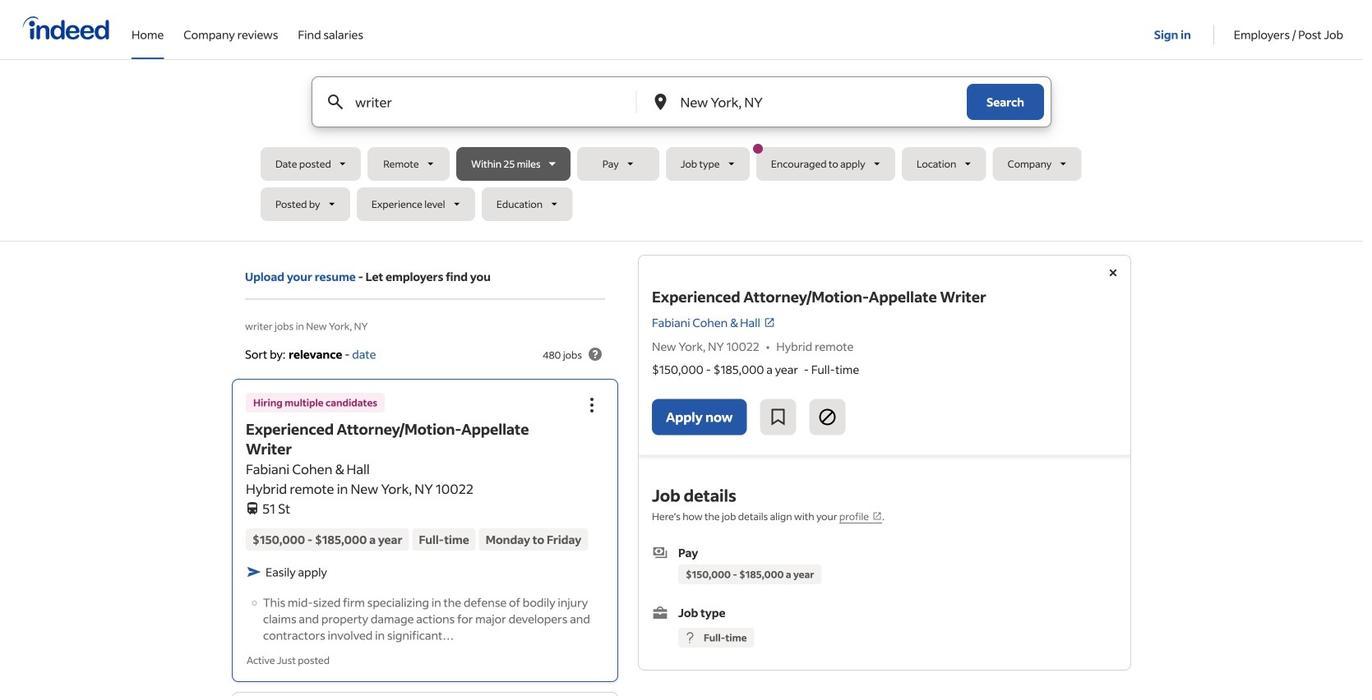 Task type: describe. For each thing, give the bounding box(es) containing it.
save this job image
[[768, 407, 788, 427]]

job preferences (opens in a new window) image
[[873, 511, 882, 521]]

search: Job title, keywords, or company text field
[[352, 77, 609, 127]]

close job details image
[[1104, 263, 1123, 283]]

not interested image
[[818, 407, 837, 427]]

fabiani cohen & hall (opens in a new tab) image
[[764, 317, 775, 328]]

transit information image
[[246, 499, 259, 515]]

help icon image
[[586, 345, 605, 364]]



Task type: vqa. For each thing, say whether or not it's contained in the screenshot.
topmost of
no



Task type: locate. For each thing, give the bounding box(es) containing it.
job actions for experienced attorney/motion-appellate writer is collapsed image
[[582, 395, 602, 415]]

missing qualification image
[[683, 631, 697, 645]]

Edit location text field
[[677, 77, 934, 127]]

None search field
[[261, 76, 1103, 228]]



